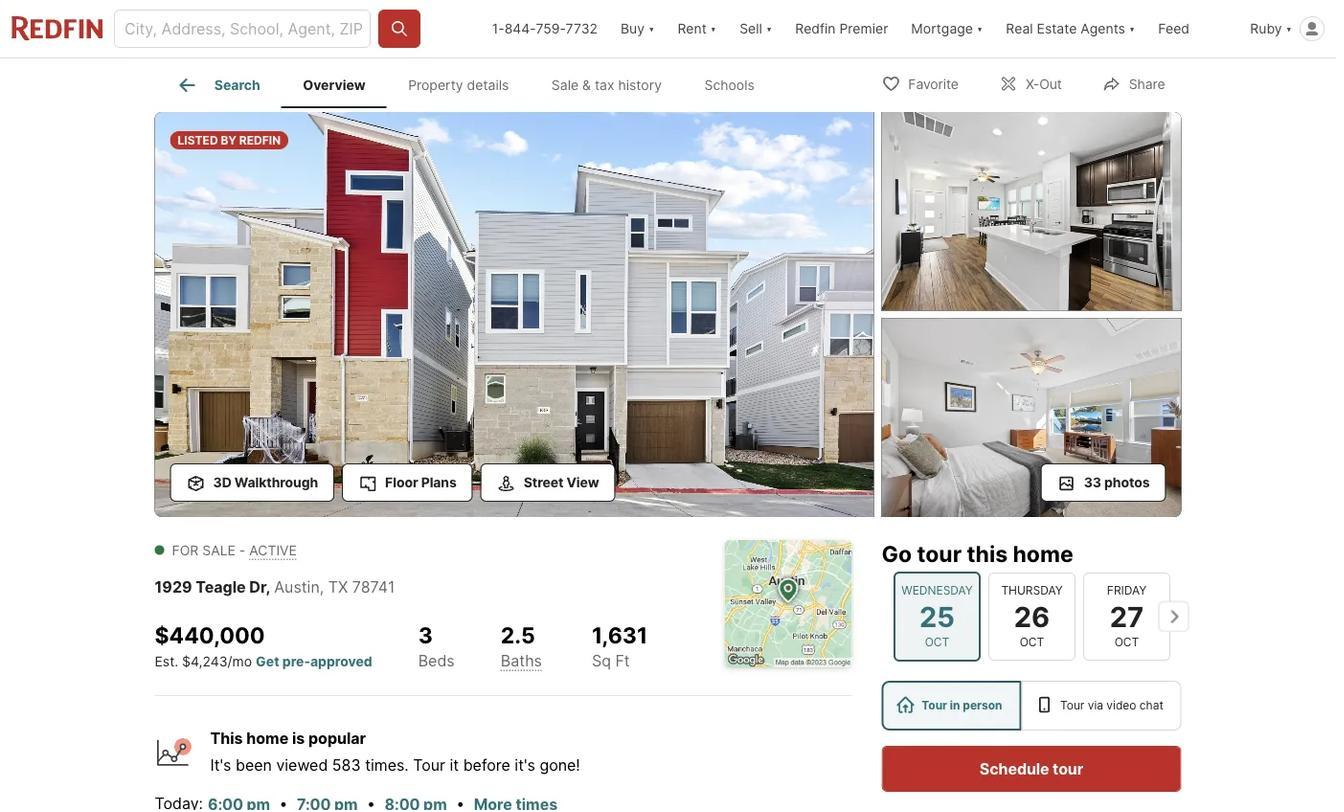 Task type: describe. For each thing, give the bounding box(es) containing it.
property details tab
[[387, 62, 530, 108]]

floor plans
[[385, 474, 457, 491]]

x-out button
[[983, 64, 1079, 103]]

ruby
[[1251, 21, 1282, 37]]

est.
[[155, 653, 178, 669]]

out
[[1040, 76, 1062, 92]]

759-
[[536, 21, 566, 37]]

favorite button
[[865, 64, 975, 103]]

photos
[[1105, 474, 1150, 491]]

search
[[214, 77, 260, 93]]

buy ▾
[[621, 21, 655, 37]]

thursday 26 oct
[[1001, 584, 1063, 650]]

ruby ▾
[[1251, 21, 1292, 37]]

sell ▾ button
[[728, 0, 784, 57]]

3 beds
[[418, 622, 455, 670]]

3d walkthrough button
[[170, 464, 334, 502]]

it's
[[210, 756, 231, 775]]

tour in person option
[[882, 681, 1022, 731]]

dr
[[249, 578, 266, 596]]

submit search image
[[390, 19, 409, 38]]

viewed
[[276, 756, 328, 775]]

walkthrough
[[235, 474, 318, 491]]

3
[[418, 622, 433, 649]]

mortgage ▾ button
[[911, 0, 983, 57]]

buy
[[621, 21, 645, 37]]

active link
[[249, 542, 297, 559]]

▾ for buy ▾
[[649, 21, 655, 37]]

redfin premier button
[[784, 0, 900, 57]]

33 photos
[[1084, 474, 1150, 491]]

oct for 25
[[925, 636, 949, 650]]

City, Address, School, Agent, ZIP search field
[[114, 10, 371, 48]]

1,631 sq ft
[[592, 622, 648, 670]]

thursday
[[1001, 584, 1063, 598]]

844-
[[505, 21, 536, 37]]

1,631
[[592, 622, 648, 649]]

real estate agents ▾ button
[[995, 0, 1147, 57]]

$440,000 est. $4,243 /mo get pre-approved
[[155, 622, 372, 669]]

/mo
[[228, 653, 252, 669]]

redfin
[[795, 21, 836, 37]]

schedule tour button
[[882, 746, 1182, 792]]

7732
[[566, 21, 598, 37]]

list box containing tour in person
[[882, 681, 1182, 731]]

sale & tax history
[[552, 77, 662, 93]]

1-844-759-7732 link
[[492, 21, 598, 37]]

floor
[[385, 474, 418, 491]]

for
[[172, 542, 199, 559]]

baths link
[[501, 651, 542, 670]]

▾ for ruby ▾
[[1286, 21, 1292, 37]]

buy ▾ button
[[609, 0, 666, 57]]

ft
[[615, 651, 630, 670]]

mortgage
[[911, 21, 973, 37]]

$4,243
[[182, 653, 228, 669]]

26
[[1014, 600, 1050, 634]]

overview tab
[[282, 62, 387, 108]]

tx
[[328, 578, 348, 596]]

this
[[967, 540, 1008, 567]]

property
[[408, 77, 463, 93]]

▾ for sell ▾
[[766, 21, 772, 37]]

favorite
[[909, 76, 959, 92]]

chat
[[1140, 699, 1164, 713]]

approved
[[310, 653, 372, 669]]

oct for 26
[[1020, 636, 1044, 650]]

buy ▾ button
[[621, 0, 655, 57]]

0 vertical spatial home
[[1013, 540, 1074, 567]]

beds
[[418, 651, 455, 670]]

3d walkthrough
[[213, 474, 318, 491]]

is
[[292, 729, 305, 748]]

x-out
[[1026, 76, 1062, 92]]

go
[[882, 540, 912, 567]]

for sale - active
[[172, 542, 297, 559]]

active
[[249, 542, 297, 559]]

sell ▾ button
[[740, 0, 772, 57]]

tab list containing search
[[155, 58, 791, 108]]

rent ▾ button
[[666, 0, 728, 57]]

1929 teagle dr , austin , tx 78741
[[155, 578, 395, 596]]

▾ for rent ▾
[[711, 21, 717, 37]]

before
[[463, 756, 511, 775]]

via
[[1088, 699, 1104, 713]]

history
[[618, 77, 662, 93]]

sale & tax history tab
[[530, 62, 683, 108]]

friday 27 oct
[[1107, 584, 1146, 650]]



Task type: locate. For each thing, give the bounding box(es) containing it.
sell ▾
[[740, 21, 772, 37]]

schedule
[[980, 760, 1050, 778]]

get
[[256, 653, 279, 669]]

1-844-759-7732
[[492, 21, 598, 37]]

, left tx
[[320, 578, 324, 596]]

1-
[[492, 21, 505, 37]]

rent ▾
[[678, 21, 717, 37]]

share button
[[1086, 64, 1182, 103]]

oct inside wednesday 25 oct
[[925, 636, 949, 650]]

2 oct from the left
[[1020, 636, 1044, 650]]

overview
[[303, 77, 366, 93]]

25
[[919, 600, 955, 634]]

x-
[[1026, 76, 1040, 92]]

▾ right buy
[[649, 21, 655, 37]]

tour up 'wednesday'
[[917, 540, 962, 567]]

tour for tour in person
[[922, 699, 948, 713]]

map entry image
[[725, 540, 852, 668]]

home inside this home is popular it's been viewed 583 times. tour it before it's gone!
[[246, 729, 289, 748]]

tour for tour via video chat
[[1061, 699, 1085, 713]]

schedule tour
[[980, 760, 1084, 778]]

real estate agents ▾
[[1006, 21, 1136, 37]]

street
[[524, 474, 564, 491]]

None button
[[893, 572, 981, 662], [988, 573, 1075, 661], [1083, 573, 1170, 661], [893, 572, 981, 662], [988, 573, 1075, 661], [1083, 573, 1170, 661]]

street view button
[[481, 464, 616, 502]]

mortgage ▾ button
[[900, 0, 995, 57]]

austin
[[274, 578, 320, 596]]

schools tab
[[683, 62, 776, 108]]

mortgage ▾
[[911, 21, 983, 37]]

0 horizontal spatial tour
[[917, 540, 962, 567]]

, left austin
[[266, 578, 270, 596]]

1 ▾ from the left
[[649, 21, 655, 37]]

▾ right ruby at right top
[[1286, 21, 1292, 37]]

tour
[[917, 540, 962, 567], [1053, 760, 1084, 778]]

oct down 27
[[1114, 636, 1139, 650]]

search link
[[176, 74, 260, 97]]

6 ▾ from the left
[[1286, 21, 1292, 37]]

this home is popular it's been viewed 583 times. tour it before it's gone!
[[210, 729, 580, 775]]

5 ▾ from the left
[[1129, 21, 1136, 37]]

▾ for mortgage ▾
[[977, 21, 983, 37]]

3d
[[213, 474, 232, 491]]

this
[[210, 729, 243, 748]]

home up been
[[246, 729, 289, 748]]

1 vertical spatial tour
[[1053, 760, 1084, 778]]

rent
[[678, 21, 707, 37]]

pre-
[[282, 653, 310, 669]]

agents
[[1081, 21, 1126, 37]]

1 horizontal spatial tour
[[1053, 760, 1084, 778]]

gone!
[[540, 756, 580, 775]]

▾ right 'rent'
[[711, 21, 717, 37]]

▾ right the mortgage
[[977, 21, 983, 37]]

,
[[266, 578, 270, 596], [320, 578, 324, 596]]

oct inside thursday 26 oct
[[1020, 636, 1044, 650]]

0 vertical spatial tour
[[917, 540, 962, 567]]

tour via video chat option
[[1022, 681, 1182, 731]]

1 horizontal spatial home
[[1013, 540, 1074, 567]]

in
[[950, 699, 960, 713]]

home
[[1013, 540, 1074, 567], [246, 729, 289, 748]]

tour for go
[[917, 540, 962, 567]]

sale
[[552, 77, 579, 93]]

been
[[236, 756, 272, 775]]

person
[[963, 699, 1003, 713]]

4 ▾ from the left
[[977, 21, 983, 37]]

tour for schedule
[[1053, 760, 1084, 778]]

premier
[[840, 21, 888, 37]]

oct inside friday 27 oct
[[1114, 636, 1139, 650]]

get pre-approved link
[[256, 653, 372, 669]]

tour inside this home is popular it's been viewed 583 times. tour it before it's gone!
[[413, 756, 446, 775]]

1 oct from the left
[[925, 636, 949, 650]]

2 ▾ from the left
[[711, 21, 717, 37]]

27
[[1110, 600, 1144, 634]]

tour left it
[[413, 756, 446, 775]]

it's
[[515, 756, 535, 775]]

0 horizontal spatial oct
[[925, 636, 949, 650]]

plans
[[421, 474, 457, 491]]

0 horizontal spatial home
[[246, 729, 289, 748]]

1 horizontal spatial oct
[[1020, 636, 1044, 650]]

estate
[[1037, 21, 1077, 37]]

oct down the 25
[[925, 636, 949, 650]]

tour inside button
[[1053, 760, 1084, 778]]

tour left via at the right bottom of page
[[1061, 699, 1085, 713]]

2 horizontal spatial oct
[[1114, 636, 1139, 650]]

1929
[[155, 578, 192, 596]]

78741
[[352, 578, 395, 596]]

details
[[467, 77, 509, 93]]

2 horizontal spatial tour
[[1061, 699, 1085, 713]]

popular
[[308, 729, 366, 748]]

go tour this home
[[882, 540, 1074, 567]]

schools
[[705, 77, 755, 93]]

1 horizontal spatial tour
[[922, 699, 948, 713]]

redfin
[[239, 133, 281, 147]]

0 horizontal spatial ,
[[266, 578, 270, 596]]

listed by redfin link
[[155, 112, 874, 521]]

oct down 26
[[1020, 636, 1044, 650]]

sell
[[740, 21, 762, 37]]

3 ▾ from the left
[[766, 21, 772, 37]]

tour left in
[[922, 699, 948, 713]]

tour
[[922, 699, 948, 713], [1061, 699, 1085, 713], [413, 756, 446, 775]]

list box
[[882, 681, 1182, 731]]

tour via video chat
[[1061, 699, 1164, 713]]

listed
[[178, 133, 218, 147]]

▾
[[649, 21, 655, 37], [711, 21, 717, 37], [766, 21, 772, 37], [977, 21, 983, 37], [1129, 21, 1136, 37], [1286, 21, 1292, 37]]

tour in person
[[922, 699, 1003, 713]]

wednesday 25 oct
[[901, 584, 973, 650]]

tab list
[[155, 58, 791, 108]]

it
[[450, 756, 459, 775]]

$440,000
[[155, 622, 265, 649]]

feed button
[[1147, 0, 1239, 57]]

▾ right sell
[[766, 21, 772, 37]]

1 horizontal spatial ,
[[320, 578, 324, 596]]

sq
[[592, 651, 611, 670]]

street view
[[524, 474, 599, 491]]

friday
[[1107, 584, 1146, 598]]

next image
[[1159, 602, 1189, 632]]

2.5
[[501, 622, 535, 649]]

1 , from the left
[[266, 578, 270, 596]]

property details
[[408, 77, 509, 93]]

times.
[[365, 756, 409, 775]]

sale
[[202, 542, 236, 559]]

1929 teagle dr, austin, tx 78741 image
[[155, 112, 874, 517], [882, 112, 1182, 311], [882, 319, 1182, 517]]

3 oct from the left
[[1114, 636, 1139, 650]]

tour right schedule
[[1053, 760, 1084, 778]]

&
[[583, 77, 591, 93]]

view
[[567, 474, 599, 491]]

home up thursday
[[1013, 540, 1074, 567]]

2 , from the left
[[320, 578, 324, 596]]

video
[[1107, 699, 1137, 713]]

▾ inside dropdown button
[[1129, 21, 1136, 37]]

floor plans button
[[342, 464, 473, 502]]

baths
[[501, 651, 542, 670]]

-
[[239, 542, 246, 559]]

0 horizontal spatial tour
[[413, 756, 446, 775]]

1 vertical spatial home
[[246, 729, 289, 748]]

wednesday
[[901, 584, 973, 598]]

teagle
[[196, 578, 246, 596]]

▾ right 'agents'
[[1129, 21, 1136, 37]]

583
[[332, 756, 361, 775]]

2.5 baths
[[501, 622, 542, 670]]

feed
[[1159, 21, 1190, 37]]

oct for 27
[[1114, 636, 1139, 650]]



Task type: vqa. For each thing, say whether or not it's contained in the screenshot.
like to the left
no



